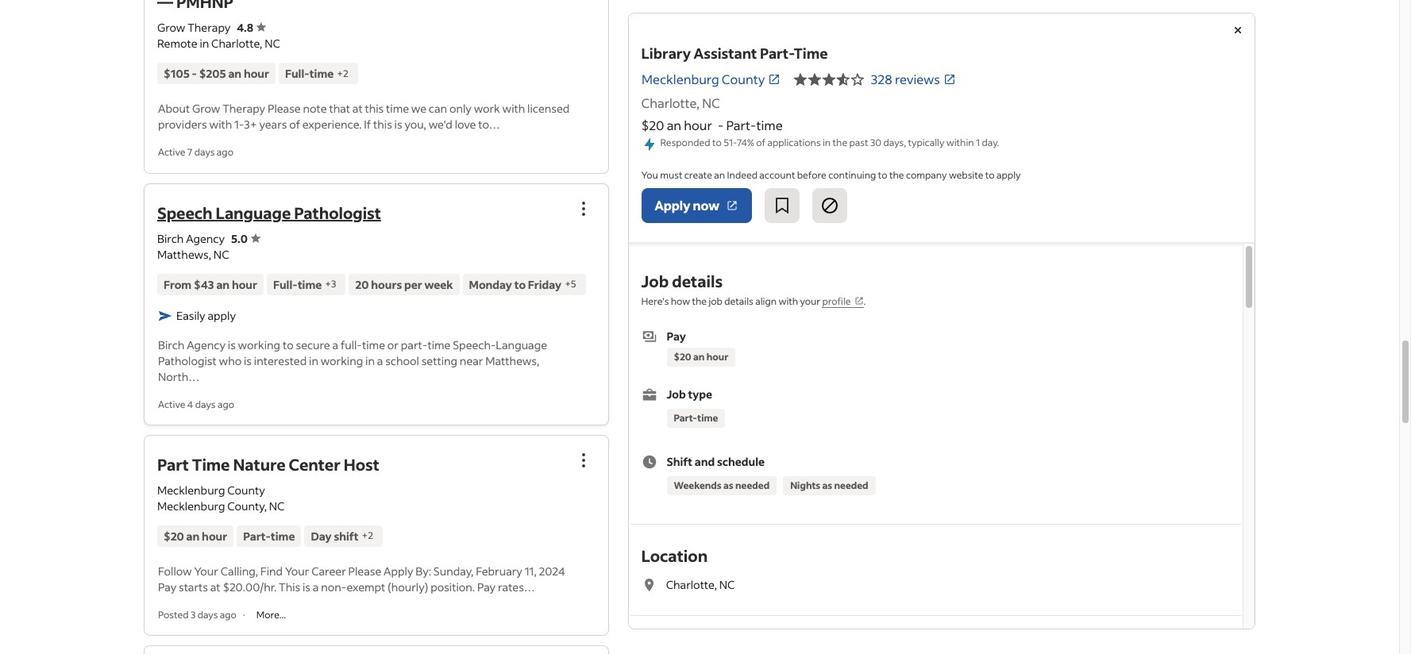 Task type: describe. For each thing, give the bounding box(es) containing it.
0 vertical spatial charlotte,
[[211, 36, 262, 51]]

4
[[187, 398, 193, 410]]

20 hours per week
[[355, 277, 453, 292]]

1 vertical spatial with
[[209, 117, 232, 132]]

exempt
[[347, 580, 385, 595]]

part- down the job type
[[674, 412, 698, 424]]

weekends
[[674, 480, 722, 492]]

1 horizontal spatial apply
[[997, 169, 1021, 181]]

typically
[[909, 137, 945, 149]]

1 your from the left
[[194, 564, 218, 579]]

3 inside full-time + 3
[[331, 278, 336, 290]]

who
[[219, 353, 242, 368]]

love
[[455, 117, 476, 132]]

easily
[[176, 308, 205, 323]]

align
[[756, 296, 777, 308]]

1 horizontal spatial $20
[[642, 117, 665, 133]]

position.
[[431, 580, 475, 595]]

$205
[[199, 66, 226, 81]]

from
[[164, 277, 192, 292]]

hour up "type"
[[707, 351, 729, 363]]

2 vertical spatial mecklenburg
[[157, 499, 225, 514]]

2 your from the left
[[285, 564, 309, 579]]

0 horizontal spatial $20
[[164, 529, 184, 544]]

4.8 out of five stars rating image
[[237, 20, 266, 35]]

$20 an hour - part-time
[[642, 117, 783, 133]]

2 horizontal spatial the
[[890, 169, 905, 181]]

can
[[429, 101, 447, 116]]

of inside about grow therapy please note that at this time we can only work with licensed providers with 1-3+ years of experience. if this is you, we'd love to…
[[289, 117, 300, 132]]

to right website on the top of the page
[[986, 169, 995, 181]]

5
[[571, 278, 576, 290]]

2 horizontal spatial pay
[[667, 329, 686, 344]]

7
[[187, 147, 192, 158]]

shift
[[334, 529, 359, 544]]

to inside the birch agency is working to secure a full-time or part-time speech-language pathologist who is interested in working in a school setting near matthews, north…
[[283, 337, 294, 352]]

an up follow
[[186, 529, 200, 544]]

or
[[387, 337, 399, 352]]

find
[[260, 564, 283, 579]]

an right create
[[715, 169, 726, 181]]

an up "type"
[[694, 351, 705, 363]]

you must create an indeed account before continuing to the company website to apply
[[642, 169, 1021, 181]]

hour up responded
[[685, 117, 713, 133]]

job for job details
[[642, 271, 669, 292]]

a inside follow your calling, find your career please apply by: sunday, february 11, 2024 pay starts at $20.00/hr. this is a non-exempt (hourly) position. pay rates…
[[313, 580, 319, 595]]

0 vertical spatial this
[[365, 101, 384, 116]]

·
[[243, 609, 245, 621]]

not interested image
[[821, 196, 840, 215]]

time inside about grow therapy please note that at this time we can only work with licensed providers with 1-3+ years of experience. if this is you, we'd love to…
[[386, 101, 409, 116]]

needed for weekends as needed
[[736, 480, 770, 492]]

continuing
[[829, 169, 877, 181]]

apply now
[[655, 197, 720, 214]]

1-
[[234, 117, 244, 132]]

grow therapy
[[157, 20, 231, 35]]

0 vertical spatial a
[[332, 337, 338, 352]]

part time nature center host button
[[157, 454, 379, 475]]

2 vertical spatial the
[[693, 296, 707, 308]]

birch for birch agency
[[157, 231, 184, 246]]

0 vertical spatial $20 an hour
[[674, 351, 729, 363]]

1 horizontal spatial -
[[719, 117, 724, 133]]

agency for birch agency is working to secure a full-time or part-time speech-language pathologist who is interested in working in a school setting near matthews, north…
[[187, 337, 226, 352]]

matthews, inside the birch agency is working to secure a full-time or part-time speech-language pathologist who is interested in working in a school setting near matthews, north…
[[486, 353, 540, 368]]

as for nights
[[823, 480, 833, 492]]

hour right $205
[[244, 66, 269, 81]]

328 reviews link
[[872, 71, 957, 87]]

$43
[[194, 277, 214, 292]]

0 vertical spatial with
[[502, 101, 525, 116]]

2024
[[539, 564, 565, 579]]

is inside about grow therapy please note that at this time we can only work with licensed providers with 1-3+ years of experience. if this is you, we'd love to…
[[394, 117, 402, 132]]

you,
[[405, 117, 426, 132]]

+ for full-time + 3
[[325, 278, 331, 290]]

0 vertical spatial therapy
[[188, 20, 231, 35]]

part- right assistant
[[761, 44, 794, 63]]

job actions for speech language pathologist is collapsed image
[[574, 199, 593, 218]]

is right who
[[244, 353, 252, 368]]

matthews, nc
[[157, 247, 229, 262]]

0 horizontal spatial grow
[[157, 20, 185, 35]]

1 vertical spatial mecklenburg
[[157, 483, 225, 498]]

past
[[850, 137, 869, 149]]

birch agency is working to secure a full-time or part-time speech-language pathologist who is interested in working in a school setting near matthews, north…
[[158, 337, 547, 384]]

website
[[950, 169, 984, 181]]

years
[[259, 117, 287, 132]]

job for job type
[[667, 387, 687, 402]]

+ inside monday to friday + 5
[[565, 278, 571, 290]]

hour right $43
[[232, 277, 257, 292]]

2 horizontal spatial $20
[[674, 351, 692, 363]]

full-time + 2
[[285, 66, 349, 81]]

30
[[871, 137, 882, 149]]

328
[[872, 71, 893, 87]]

0 vertical spatial mecklenburg
[[642, 71, 719, 87]]

nature
[[233, 454, 286, 475]]

profile
[[823, 296, 852, 308]]

1 vertical spatial $20 an hour
[[164, 529, 227, 544]]

here's how the job details align with your
[[642, 296, 823, 308]]

and
[[695, 455, 715, 470]]

speech
[[157, 202, 213, 223]]

secure
[[296, 337, 330, 352]]

to…
[[478, 117, 500, 132]]

interested
[[254, 353, 307, 368]]

1 vertical spatial a
[[377, 353, 383, 368]]

as for weekends
[[724, 480, 734, 492]]

+ for day shift + 2
[[362, 530, 368, 542]]

$20.00/hr.
[[223, 580, 277, 595]]

51-
[[724, 137, 737, 149]]

0 horizontal spatial apply
[[208, 308, 236, 323]]

reviews
[[895, 71, 941, 87]]

about grow therapy please note that at this time we can only work with licensed providers with 1-3+ years of experience. if this is you, we'd love to…
[[158, 101, 570, 132]]

near
[[460, 353, 483, 368]]

providers
[[158, 117, 207, 132]]

grow inside about grow therapy please note that at this time we can only work with licensed providers with 1-3+ years of experience. if this is you, we'd love to…
[[192, 101, 220, 116]]

day.
[[983, 137, 1000, 149]]

close job details image
[[1229, 21, 1248, 40]]

calling,
[[221, 564, 258, 579]]

indeed
[[728, 169, 758, 181]]

responded to 51-74% of applications in the past 30 days, typically within 1 day.
[[661, 137, 1000, 149]]

at inside about grow therapy please note that at this time we can only work with licensed providers with 1-3+ years of experience. if this is you, we'd love to…
[[353, 101, 363, 116]]

full- for $105 - $205 an hour
[[285, 66, 310, 81]]

monday to friday + 5
[[469, 277, 576, 292]]

3.6 out of 5 stars image
[[794, 70, 865, 89]]

school
[[385, 353, 419, 368]]

11,
[[525, 564, 537, 579]]

2 horizontal spatial with
[[779, 296, 799, 308]]

needed for nights as needed
[[835, 480, 869, 492]]

to left "51-" at right top
[[713, 137, 722, 149]]

0 horizontal spatial matthews,
[[157, 247, 211, 262]]

full- for from $43 an hour
[[273, 277, 298, 292]]

time up setting
[[428, 337, 451, 352]]

1 horizontal spatial pay
[[477, 580, 496, 595]]

county,
[[227, 499, 267, 514]]

days for who
[[195, 398, 216, 410]]

this
[[279, 580, 300, 595]]

full-time + 3
[[273, 277, 336, 292]]

time left 20
[[298, 277, 322, 292]]

charlotte, for library assistant part-time
[[642, 95, 700, 111]]

0 horizontal spatial details
[[673, 271, 723, 292]]

apply now button
[[642, 188, 753, 223]]

0 horizontal spatial pay
[[158, 580, 176, 595]]

an right $205
[[228, 66, 242, 81]]

schedule
[[718, 455, 765, 470]]

more... button
[[252, 608, 291, 622]]

hour up calling,
[[202, 529, 227, 544]]

in down grow therapy
[[200, 36, 209, 51]]

within
[[947, 137, 975, 149]]

remote in charlotte, nc
[[157, 36, 280, 51]]

to left the "friday"
[[514, 277, 526, 292]]

an right $43
[[216, 277, 230, 292]]

remote
[[157, 36, 197, 51]]

setting
[[421, 353, 458, 368]]

mecklenburg county link
[[642, 70, 781, 89]]

more...
[[256, 609, 286, 621]]

job type
[[667, 387, 713, 402]]

day
[[311, 529, 332, 544]]

company
[[907, 169, 948, 181]]

north…
[[158, 369, 200, 384]]

we'd
[[429, 117, 453, 132]]

0 vertical spatial -
[[192, 66, 197, 81]]



Task type: locate. For each thing, give the bounding box(es) containing it.
in
[[200, 36, 209, 51], [823, 137, 831, 149], [309, 353, 318, 368], [365, 353, 375, 368]]

a left full-
[[332, 337, 338, 352]]

1 vertical spatial language
[[496, 337, 547, 352]]

active
[[158, 147, 185, 158], [158, 398, 185, 410]]

1 horizontal spatial a
[[332, 337, 338, 352]]

0 horizontal spatial $20 an hour
[[164, 529, 227, 544]]

.
[[864, 296, 866, 308]]

birch inside the birch agency is working to secure a full-time or part-time speech-language pathologist who is interested in working in a school setting near matthews, north…
[[158, 337, 185, 352]]

2 horizontal spatial a
[[377, 353, 383, 368]]

ago for is
[[218, 398, 234, 410]]

0 vertical spatial agency
[[186, 231, 225, 246]]

1 vertical spatial birch
[[158, 337, 185, 352]]

please
[[268, 101, 301, 116], [348, 564, 381, 579]]

2 vertical spatial days
[[197, 609, 218, 621]]

profile link
[[823, 296, 864, 308]]

follow your calling, find your career please apply by: sunday, february 11, 2024 pay starts at $20.00/hr. this is a non-exempt (hourly) position. pay rates…
[[158, 564, 565, 595]]

day shift + 2
[[311, 529, 373, 544]]

monday
[[469, 277, 512, 292]]

0 vertical spatial the
[[833, 137, 848, 149]]

2
[[343, 67, 349, 79], [368, 530, 373, 542]]

birch up "north…"
[[158, 337, 185, 352]]

1 vertical spatial job
[[667, 387, 687, 402]]

2 as from the left
[[823, 480, 833, 492]]

active for birch agency is working to secure a full-time or part-time speech-language pathologist who is interested in working in a school setting near matthews, north…
[[158, 398, 185, 410]]

to right continuing
[[879, 169, 888, 181]]

+ for full-time + 2
[[337, 67, 343, 79]]

part
[[157, 454, 189, 475]]

+ inside day shift + 2
[[362, 530, 368, 542]]

2 right shift
[[368, 530, 373, 542]]

apply down day.
[[997, 169, 1021, 181]]

applications
[[768, 137, 821, 149]]

how
[[671, 296, 691, 308]]

1 vertical spatial therapy
[[223, 101, 265, 116]]

charlotte, nc down location
[[667, 578, 736, 593]]

the left job
[[693, 296, 707, 308]]

20
[[355, 277, 369, 292]]

a left the "school"
[[377, 353, 383, 368]]

3 left 20
[[331, 278, 336, 290]]

is right this
[[303, 580, 311, 595]]

2 for day shift
[[368, 530, 373, 542]]

nights as needed
[[791, 480, 869, 492]]

job up here's in the left of the page
[[642, 271, 669, 292]]

1 vertical spatial this
[[373, 117, 392, 132]]

0 vertical spatial part-time
[[674, 412, 719, 424]]

+ inside full-time + 2
[[337, 67, 343, 79]]

2 vertical spatial charlotte,
[[667, 578, 718, 593]]

days right 4
[[195, 398, 216, 410]]

1 vertical spatial the
[[890, 169, 905, 181]]

0 horizontal spatial as
[[724, 480, 734, 492]]

1 needed from the left
[[736, 480, 770, 492]]

time inside 'part time nature center host mecklenburg county mecklenburg county, nc'
[[192, 454, 230, 475]]

is left you,
[[394, 117, 402, 132]]

- right $105
[[192, 66, 197, 81]]

1 vertical spatial grow
[[192, 101, 220, 116]]

1 horizontal spatial county
[[722, 71, 765, 87]]

time up the note
[[310, 66, 334, 81]]

5.0 out of five stars rating image
[[231, 231, 261, 246]]

0 vertical spatial matthews,
[[157, 247, 211, 262]]

job actions for part time nature center host is collapsed image
[[574, 451, 593, 470]]

0 horizontal spatial apply
[[384, 564, 413, 579]]

that
[[329, 101, 350, 116]]

details up how
[[673, 271, 723, 292]]

1 horizontal spatial part-time
[[674, 412, 719, 424]]

of right years
[[289, 117, 300, 132]]

active for about grow therapy please note that at this time we can only work with licensed providers with 1-3+ years of experience. if this is you, we'd love to…
[[158, 147, 185, 158]]

agency inside the birch agency is working to secure a full-time or part-time speech-language pathologist who is interested in working in a school setting near matthews, north…
[[187, 337, 226, 352]]

speech language pathologist button
[[157, 202, 381, 223]]

please up exempt
[[348, 564, 381, 579]]

per
[[404, 277, 422, 292]]

active 7 days ago
[[158, 147, 234, 158]]

location
[[642, 546, 708, 567]]

grow up providers
[[192, 101, 220, 116]]

3
[[331, 278, 336, 290], [191, 609, 196, 621]]

1 vertical spatial of
[[757, 137, 766, 149]]

1 vertical spatial at
[[210, 580, 221, 595]]

part- down county, at the left bottom
[[243, 529, 271, 544]]

agency up matthews, nc
[[186, 231, 225, 246]]

0 horizontal spatial at
[[210, 580, 221, 595]]

1 horizontal spatial please
[[348, 564, 381, 579]]

this right if
[[373, 117, 392, 132]]

please inside follow your calling, find your career please apply by: sunday, february 11, 2024 pay starts at $20.00/hr. this is a non-exempt (hourly) position. pay rates…
[[348, 564, 381, 579]]

from $43 an hour
[[164, 277, 257, 292]]

3 right posted
[[191, 609, 196, 621]]

days right 7
[[194, 147, 215, 158]]

apply down must
[[655, 197, 691, 214]]

days down "starts" at left
[[197, 609, 218, 621]]

part-time for follow your calling, find your career please apply by: sunday, february 11, 2024 pay starts at $20.00/hr. this is a non-exempt (hourly) position. pay rates…
[[243, 529, 295, 544]]

february
[[476, 564, 523, 579]]

2 inside day shift + 2
[[368, 530, 373, 542]]

0 vertical spatial county
[[722, 71, 765, 87]]

1 horizontal spatial at
[[353, 101, 363, 116]]

in left past
[[823, 137, 831, 149]]

if
[[364, 117, 371, 132]]

this up if
[[365, 101, 384, 116]]

part-
[[401, 337, 428, 352]]

time left the we
[[386, 101, 409, 116]]

0 horizontal spatial county
[[227, 483, 265, 498]]

0 horizontal spatial 3
[[191, 609, 196, 621]]

0 horizontal spatial your
[[194, 564, 218, 579]]

posted
[[158, 609, 189, 621]]

active 4 days ago
[[158, 398, 234, 410]]

1 horizontal spatial working
[[321, 353, 363, 368]]

1 horizontal spatial details
[[725, 296, 754, 308]]

4.8
[[237, 20, 254, 35]]

2 inside full-time + 2
[[343, 67, 349, 79]]

time left or
[[362, 337, 385, 352]]

$20
[[642, 117, 665, 133], [674, 351, 692, 363], [164, 529, 184, 544]]

needed down schedule
[[736, 480, 770, 492]]

1 vertical spatial ago
[[218, 398, 234, 410]]

$20 up the job type
[[674, 351, 692, 363]]

1 vertical spatial time
[[192, 454, 230, 475]]

charlotte, nc
[[642, 95, 721, 111], [667, 578, 736, 593]]

full- up the note
[[285, 66, 310, 81]]

0 vertical spatial days
[[194, 147, 215, 158]]

time
[[794, 44, 828, 63], [192, 454, 230, 475]]

74%
[[737, 137, 755, 149]]

0 horizontal spatial a
[[313, 580, 319, 595]]

0 horizontal spatial pathologist
[[158, 353, 217, 368]]

0 horizontal spatial part-time
[[243, 529, 295, 544]]

at right that
[[353, 101, 363, 116]]

0 horizontal spatial 2
[[343, 67, 349, 79]]

0 horizontal spatial working
[[238, 337, 281, 352]]

0 vertical spatial grow
[[157, 20, 185, 35]]

with left your
[[779, 296, 799, 308]]

full-
[[341, 337, 362, 352]]

mecklenburg county
[[642, 71, 765, 87]]

1 as from the left
[[724, 480, 734, 492]]

1 horizontal spatial of
[[757, 137, 766, 149]]

part- up 74%
[[727, 117, 757, 133]]

0 vertical spatial 3
[[331, 278, 336, 290]]

ago left the ·
[[220, 609, 237, 621]]

create
[[685, 169, 713, 181]]

language inside the birch agency is working to secure a full-time or part-time speech-language pathologist who is interested in working in a school setting near matthews, north…
[[496, 337, 547, 352]]

now
[[693, 197, 720, 214]]

0 vertical spatial birch
[[157, 231, 184, 246]]

1 vertical spatial charlotte,
[[642, 95, 700, 111]]

1 horizontal spatial time
[[794, 44, 828, 63]]

1 horizontal spatial the
[[833, 137, 848, 149]]

0 vertical spatial $20
[[642, 117, 665, 133]]

0 vertical spatial pathologist
[[294, 202, 381, 223]]

part-time down "type"
[[674, 412, 719, 424]]

0 vertical spatial charlotte, nc
[[642, 95, 721, 111]]

+ left 20
[[325, 278, 331, 290]]

0 horizontal spatial -
[[192, 66, 197, 81]]

birch agency
[[157, 231, 225, 246]]

apply inside follow your calling, find your career please apply by: sunday, february 11, 2024 pay starts at $20.00/hr. this is a non-exempt (hourly) position. pay rates…
[[384, 564, 413, 579]]

host
[[344, 454, 379, 475]]

pay down follow
[[158, 580, 176, 595]]

pathologist up "north…"
[[158, 353, 217, 368]]

1 active from the top
[[158, 147, 185, 158]]

- up "51-" at right top
[[719, 117, 724, 133]]

matthews, right near
[[486, 353, 540, 368]]

shift
[[667, 455, 693, 470]]

ago for with
[[217, 147, 234, 158]]

nc
[[265, 36, 280, 51], [703, 95, 721, 111], [214, 247, 229, 262], [269, 499, 285, 514], [720, 578, 736, 593]]

your up this
[[285, 564, 309, 579]]

library assistant part-time
[[642, 44, 828, 63]]

pathologist up 20
[[294, 202, 381, 223]]

2 vertical spatial ago
[[220, 609, 237, 621]]

save this job image
[[773, 196, 792, 215]]

1 vertical spatial days
[[195, 398, 216, 410]]

agency up who
[[187, 337, 226, 352]]

0 vertical spatial apply
[[655, 197, 691, 214]]

1 vertical spatial full-
[[273, 277, 298, 292]]

agency for birch agency
[[186, 231, 225, 246]]

working down full-
[[321, 353, 363, 368]]

account
[[760, 169, 796, 181]]

is up who
[[228, 337, 236, 352]]

0 vertical spatial at
[[353, 101, 363, 116]]

2 vertical spatial with
[[779, 296, 799, 308]]

follow
[[158, 564, 192, 579]]

$20 up responded
[[642, 117, 665, 133]]

this
[[365, 101, 384, 116], [373, 117, 392, 132]]

0 horizontal spatial with
[[209, 117, 232, 132]]

ago right 4
[[218, 398, 234, 410]]

0 vertical spatial please
[[268, 101, 301, 116]]

1 horizontal spatial needed
[[835, 480, 869, 492]]

assistant
[[694, 44, 758, 63]]

1 vertical spatial matthews,
[[486, 353, 540, 368]]

charlotte, for location
[[667, 578, 718, 593]]

1 horizontal spatial your
[[285, 564, 309, 579]]

we
[[411, 101, 427, 116]]

career
[[311, 564, 346, 579]]

in down 'secure'
[[309, 353, 318, 368]]

friday
[[528, 277, 562, 292]]

days,
[[884, 137, 907, 149]]

nc inside 'part time nature center host mecklenburg county mecklenburg county, nc'
[[269, 499, 285, 514]]

birch for birch agency is working to secure a full-time or part-time speech-language pathologist who is interested in working in a school setting near matthews, north…
[[158, 337, 185, 352]]

2 active from the top
[[158, 398, 185, 410]]

active left 7
[[158, 147, 185, 158]]

5.0
[[231, 231, 248, 246]]

the left past
[[833, 137, 848, 149]]

charlotte, nc for library assistant part-time
[[642, 95, 721, 111]]

is inside follow your calling, find your career please apply by: sunday, february 11, 2024 pay starts at $20.00/hr. this is a non-exempt (hourly) position. pay rates…
[[303, 580, 311, 595]]

0 vertical spatial language
[[216, 202, 291, 223]]

mecklenburg
[[642, 71, 719, 87], [157, 483, 225, 498], [157, 499, 225, 514]]

1 vertical spatial apply
[[208, 308, 236, 323]]

starts
[[179, 580, 208, 595]]

apply up (hourly)
[[384, 564, 413, 579]]

therapy inside about grow therapy please note that at this time we can only work with licensed providers with 1-3+ years of experience. if this is you, we'd love to…
[[223, 101, 265, 116]]

rates…
[[498, 580, 535, 595]]

language down monday to friday + 5
[[496, 337, 547, 352]]

charlotte, down 4.8
[[211, 36, 262, 51]]

0 vertical spatial ago
[[217, 147, 234, 158]]

charlotte, down mecklenburg county
[[642, 95, 700, 111]]

time down "type"
[[698, 412, 719, 424]]

1 vertical spatial county
[[227, 483, 265, 498]]

0 horizontal spatial needed
[[736, 480, 770, 492]]

pathologist
[[294, 202, 381, 223], [158, 353, 217, 368]]

+
[[337, 67, 343, 79], [325, 278, 331, 290], [565, 278, 571, 290], [362, 530, 368, 542]]

birch
[[157, 231, 184, 246], [158, 337, 185, 352]]

full- up 'secure'
[[273, 277, 298, 292]]

0 vertical spatial job
[[642, 271, 669, 292]]

1 vertical spatial pathologist
[[158, 353, 217, 368]]

with left 1-
[[209, 117, 232, 132]]

pathologist inside the birch agency is working to secure a full-time or part-time speech-language pathologist who is interested in working in a school setting near matthews, north…
[[158, 353, 217, 368]]

$20 an hour up follow
[[164, 529, 227, 544]]

1
[[977, 137, 981, 149]]

job left "type"
[[667, 387, 687, 402]]

charlotte, nc for location
[[667, 578, 736, 593]]

1 vertical spatial part-time
[[243, 529, 295, 544]]

0 vertical spatial of
[[289, 117, 300, 132]]

0 horizontal spatial language
[[216, 202, 291, 223]]

1 horizontal spatial language
[[496, 337, 547, 352]]

active left 4
[[158, 398, 185, 410]]

at inside follow your calling, find your career please apply by: sunday, february 11, 2024 pay starts at $20.00/hr. this is a non-exempt (hourly) position. pay rates…
[[210, 580, 221, 595]]

therapy up remote in charlotte, nc
[[188, 20, 231, 35]]

a left non- on the left of page
[[313, 580, 319, 595]]

apply right easily
[[208, 308, 236, 323]]

grow up remote at the top left
[[157, 20, 185, 35]]

part-time up find
[[243, 529, 295, 544]]

non-
[[321, 580, 347, 595]]

speech-
[[453, 337, 496, 352]]

birch up matthews, nc
[[157, 231, 184, 246]]

matthews, down birch agency
[[157, 247, 211, 262]]

1 horizontal spatial grow
[[192, 101, 220, 116]]

time up find
[[271, 529, 295, 544]]

0 horizontal spatial time
[[192, 454, 230, 475]]

full-
[[285, 66, 310, 81], [273, 277, 298, 292]]

1 vertical spatial working
[[321, 353, 363, 368]]

days for providers
[[194, 147, 215, 158]]

1 vertical spatial please
[[348, 564, 381, 579]]

is
[[394, 117, 402, 132], [228, 337, 236, 352], [244, 353, 252, 368], [303, 580, 311, 595]]

1 horizontal spatial $20 an hour
[[674, 351, 729, 363]]

2 needed from the left
[[835, 480, 869, 492]]

in left the "school"
[[365, 353, 375, 368]]

therapy up 1-
[[223, 101, 265, 116]]

2 up that
[[343, 67, 349, 79]]

must
[[661, 169, 683, 181]]

ago
[[217, 147, 234, 158], [218, 398, 234, 410], [220, 609, 237, 621]]

0 vertical spatial time
[[794, 44, 828, 63]]

your
[[801, 296, 821, 308]]

charlotte,
[[211, 36, 262, 51], [642, 95, 700, 111], [667, 578, 718, 593]]

2 vertical spatial a
[[313, 580, 319, 595]]

time up the '3.6 out of 5 stars' image
[[794, 44, 828, 63]]

$105 - $205 an hour
[[164, 66, 269, 81]]

language up 5.0 out of five stars rating "image"
[[216, 202, 291, 223]]

hours
[[371, 277, 402, 292]]

apply inside popup button
[[655, 197, 691, 214]]

only
[[449, 101, 472, 116]]

job
[[642, 271, 669, 292], [667, 387, 687, 402]]

pay down february
[[477, 580, 496, 595]]

with right work
[[502, 101, 525, 116]]

+ up that
[[337, 67, 343, 79]]

0 vertical spatial active
[[158, 147, 185, 158]]

an up responded
[[667, 117, 682, 133]]

2 for full-time
[[343, 67, 349, 79]]

+ inside full-time + 3
[[325, 278, 331, 290]]

1 vertical spatial details
[[725, 296, 754, 308]]

your up "starts" at left
[[194, 564, 218, 579]]

county up county, at the left bottom
[[227, 483, 265, 498]]

before
[[798, 169, 827, 181]]

1 vertical spatial 2
[[368, 530, 373, 542]]

$20 an hour
[[674, 351, 729, 363], [164, 529, 227, 544]]

0 horizontal spatial please
[[268, 101, 301, 116]]

apply
[[655, 197, 691, 214], [384, 564, 413, 579]]

$105
[[164, 66, 190, 81]]

1 vertical spatial charlotte, nc
[[667, 578, 736, 593]]

part-time for location
[[674, 412, 719, 424]]

details right job
[[725, 296, 754, 308]]

$20 up follow
[[164, 529, 184, 544]]

ago right 7
[[217, 147, 234, 158]]

time up applications
[[757, 117, 783, 133]]

1 vertical spatial 3
[[191, 609, 196, 621]]

county inside 'part time nature center host mecklenburg county mecklenburg county, nc'
[[227, 483, 265, 498]]

1 vertical spatial apply
[[384, 564, 413, 579]]

county
[[722, 71, 765, 87], [227, 483, 265, 498]]

please inside about grow therapy please note that at this time we can only work with licensed providers with 1-3+ years of experience. if this is you, we'd love to…
[[268, 101, 301, 116]]

with
[[502, 101, 525, 116], [209, 117, 232, 132], [779, 296, 799, 308]]



Task type: vqa. For each thing, say whether or not it's contained in the screenshot.
CHALLENGER SCHOOL FOUNDATION (OPENS IN A NEW TAB) image
no



